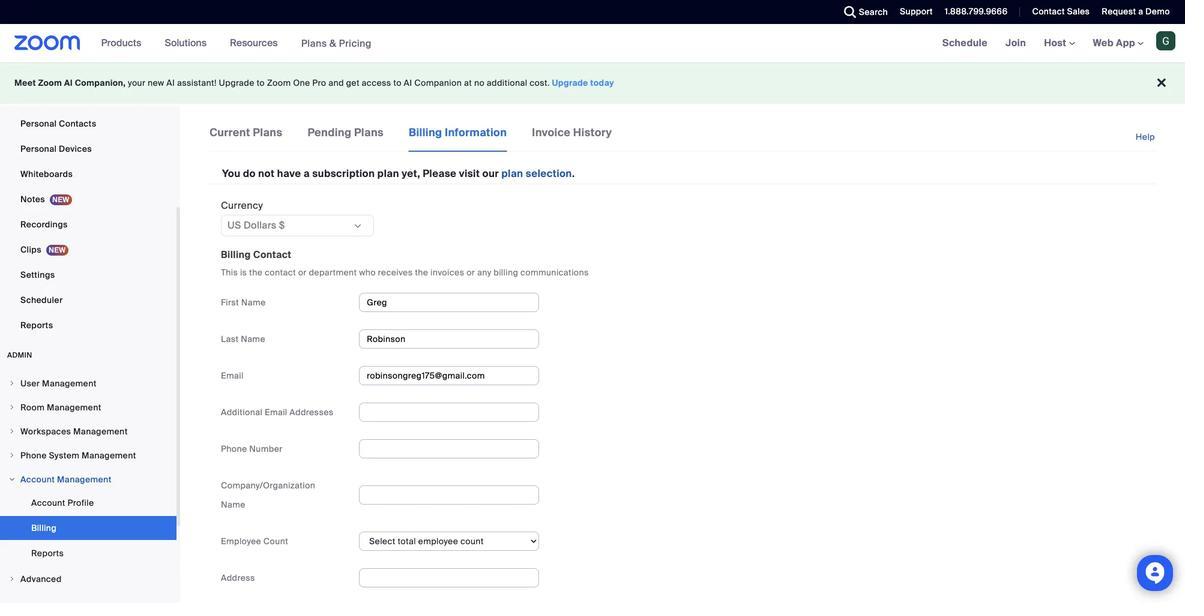 Task type: vqa. For each thing, say whether or not it's contained in the screenshot.
The Account
yes



Task type: locate. For each thing, give the bounding box(es) containing it.
email
[[221, 371, 244, 381], [265, 407, 288, 418]]

number
[[250, 444, 283, 455]]

right image inside room management menu item
[[8, 404, 16, 412]]

zoom right meet
[[38, 78, 62, 88]]

right image inside phone system management menu item
[[8, 452, 16, 460]]

management inside menu item
[[82, 451, 136, 461]]

products
[[101, 37, 141, 49]]

show options image
[[353, 222, 363, 231]]

pro
[[313, 78, 327, 88]]

1 horizontal spatial plan
[[502, 167, 524, 180]]

access
[[362, 78, 391, 88]]

phone system management menu item
[[0, 445, 177, 467]]

management up workspaces management
[[47, 403, 101, 413]]

1 upgrade from the left
[[219, 78, 255, 88]]

0 horizontal spatial to
[[257, 78, 265, 88]]

1 right image from the top
[[8, 380, 16, 388]]

any
[[478, 267, 492, 278]]

billing up this
[[221, 249, 251, 261]]

right image
[[8, 404, 16, 412], [8, 428, 16, 436], [8, 476, 16, 484]]

reports link down scheduler link
[[0, 314, 177, 338]]

contact sales link
[[1024, 0, 1094, 24], [1033, 6, 1091, 17]]

account inside "menu"
[[31, 498, 65, 509]]

zoom left one
[[267, 78, 291, 88]]

1 horizontal spatial ai
[[167, 78, 175, 88]]

current plans
[[210, 126, 283, 140]]

personal up personal devices
[[20, 118, 57, 129]]

today
[[591, 78, 615, 88]]

ai left the companion,
[[64, 78, 73, 88]]

2 ai from the left
[[167, 78, 175, 88]]

meet zoom ai companion, footer
[[0, 62, 1186, 104]]

0 vertical spatial reports
[[20, 320, 53, 331]]

plan left yet,
[[378, 167, 399, 180]]

account up the account profile
[[20, 475, 55, 485]]

0 horizontal spatial plans
[[253, 126, 283, 140]]

email right additional on the bottom left of the page
[[265, 407, 288, 418]]

plans & pricing link
[[301, 37, 372, 50], [301, 37, 372, 50]]

contact up contact on the top left of the page
[[253, 249, 292, 261]]

not
[[258, 167, 275, 180]]

contact inside billing contact this is the contact or department who receives the invoices or any billing communications
[[253, 249, 292, 261]]

management up phone system management menu item
[[73, 427, 128, 437]]

is
[[240, 267, 247, 278]]

right image inside workspaces management menu item
[[8, 428, 16, 436]]

the left the invoices in the left top of the page
[[415, 267, 429, 278]]

one
[[293, 78, 310, 88]]

ai right new
[[167, 78, 175, 88]]

plans left & at top left
[[301, 37, 327, 50]]

None text field
[[359, 330, 540, 349], [359, 403, 540, 422], [359, 440, 540, 459], [359, 486, 540, 505], [359, 569, 540, 588], [359, 330, 540, 349], [359, 403, 540, 422], [359, 440, 540, 459], [359, 486, 540, 505], [359, 569, 540, 588]]

billing down the account profile
[[31, 523, 56, 534]]

2 vertical spatial right image
[[8, 576, 16, 583]]

0 vertical spatial account
[[20, 475, 55, 485]]

billing information
[[409, 126, 507, 140]]

right image left advanced
[[8, 576, 16, 583]]

pending plans link
[[307, 125, 385, 151]]

and
[[329, 78, 344, 88]]

right image
[[8, 380, 16, 388], [8, 452, 16, 460], [8, 576, 16, 583]]

name right first
[[241, 297, 266, 308]]

0 vertical spatial right image
[[8, 380, 16, 388]]

1 vertical spatial reports link
[[0, 542, 177, 566]]

phone left number
[[221, 444, 247, 455]]

1 right image from the top
[[8, 404, 16, 412]]

account for account management
[[20, 475, 55, 485]]

1 vertical spatial right image
[[8, 452, 16, 460]]

information
[[445, 126, 507, 140]]

1.888.799.9666
[[946, 6, 1008, 17]]

billing inside billing contact this is the contact or department who receives the invoices or any billing communications
[[221, 249, 251, 261]]

visit
[[459, 167, 480, 180]]

billing up "please" at left
[[409, 126, 443, 140]]

ai
[[64, 78, 73, 88], [167, 78, 175, 88], [404, 78, 412, 88]]

phone down meet
[[20, 93, 47, 104]]

right image left the system
[[8, 452, 16, 460]]

assistant!
[[177, 78, 217, 88]]

admin
[[7, 351, 32, 360]]

3 right image from the top
[[8, 476, 16, 484]]

get
[[346, 78, 360, 88]]

at
[[464, 78, 472, 88]]

1 horizontal spatial billing
[[221, 249, 251, 261]]

0 horizontal spatial or
[[298, 267, 307, 278]]

join
[[1006, 37, 1027, 49]]

management up account management menu item
[[82, 451, 136, 461]]

demo
[[1146, 6, 1171, 17]]

account
[[20, 475, 55, 485], [31, 498, 65, 509]]

profile
[[68, 498, 94, 509]]

1 horizontal spatial upgrade
[[552, 78, 589, 88]]

a
[[1139, 6, 1144, 17], [304, 167, 310, 180]]

reports inside account management "menu"
[[31, 549, 64, 559]]

name for company/organization name
[[221, 500, 246, 511]]

personal contacts link
[[0, 112, 177, 136]]

contact left sales
[[1033, 6, 1066, 17]]

advanced menu item
[[0, 568, 177, 591]]

clips
[[20, 245, 41, 255]]

1 horizontal spatial zoom
[[267, 78, 291, 88]]

phone inside menu item
[[20, 451, 47, 461]]

reports down scheduler
[[20, 320, 53, 331]]

the
[[249, 267, 263, 278], [415, 267, 429, 278]]

request a demo
[[1103, 6, 1171, 17]]

personal inside personal devices link
[[20, 144, 57, 154]]

no
[[475, 78, 485, 88]]

side navigation navigation
[[0, 0, 180, 604]]

plan selection link
[[502, 167, 572, 180]]

0 horizontal spatial email
[[221, 371, 244, 381]]

request a demo link
[[1094, 0, 1186, 24], [1103, 6, 1171, 17]]

support
[[901, 6, 934, 17]]

room management menu item
[[0, 397, 177, 419]]

2 horizontal spatial billing
[[409, 126, 443, 140]]

0 horizontal spatial contact
[[253, 249, 292, 261]]

our
[[483, 167, 499, 180]]

to right "access"
[[394, 78, 402, 88]]

us
[[228, 219, 241, 232]]

name right last
[[241, 334, 266, 345]]

0 horizontal spatial the
[[249, 267, 263, 278]]

phone for phone system management
[[20, 451, 47, 461]]

None text field
[[359, 293, 540, 312], [359, 366, 540, 386], [359, 293, 540, 312], [359, 366, 540, 386]]

a left demo
[[1139, 6, 1144, 17]]

request
[[1103, 6, 1137, 17]]

reports up advanced
[[31, 549, 64, 559]]

personal inside personal contacts link
[[20, 118, 57, 129]]

department
[[309, 267, 357, 278]]

2 right image from the top
[[8, 428, 16, 436]]

to down the resources dropdown button
[[257, 78, 265, 88]]

join link
[[997, 24, 1036, 62]]

2 vertical spatial right image
[[8, 476, 16, 484]]

meet zoom ai companion, your new ai assistant! upgrade to zoom one pro and get access to ai companion at no additional cost. upgrade today
[[14, 78, 615, 88]]

billing link
[[0, 517, 177, 541]]

advanced
[[20, 574, 62, 585]]

name
[[241, 297, 266, 308], [241, 334, 266, 345], [221, 500, 246, 511]]

or right contact on the top left of the page
[[298, 267, 307, 278]]

1 vertical spatial name
[[241, 334, 266, 345]]

3 ai from the left
[[404, 78, 412, 88]]

1 vertical spatial reports
[[31, 549, 64, 559]]

2 the from the left
[[415, 267, 429, 278]]

current
[[210, 126, 250, 140]]

support link
[[892, 0, 937, 24], [901, 6, 934, 17]]

2 horizontal spatial ai
[[404, 78, 412, 88]]

2 reports link from the top
[[0, 542, 177, 566]]

1 vertical spatial right image
[[8, 428, 16, 436]]

1 horizontal spatial or
[[467, 267, 475, 278]]

plans inside the product information navigation
[[301, 37, 327, 50]]

right image for phone
[[8, 452, 16, 460]]

upgrade right the cost.
[[552, 78, 589, 88]]

cost.
[[530, 78, 550, 88]]

0 horizontal spatial upgrade
[[219, 78, 255, 88]]

plan right our on the left
[[502, 167, 524, 180]]

resources button
[[230, 24, 283, 62]]

0 vertical spatial contact
[[1033, 6, 1066, 17]]

phone inside "main content" 'main content'
[[221, 444, 247, 455]]

0 vertical spatial personal
[[20, 118, 57, 129]]

2 zoom from the left
[[267, 78, 291, 88]]

phone down workspaces
[[20, 451, 47, 461]]

1 horizontal spatial contact
[[1033, 6, 1066, 17]]

0 vertical spatial reports link
[[0, 314, 177, 338]]

0 horizontal spatial ai
[[64, 78, 73, 88]]

to
[[257, 78, 265, 88], [394, 78, 402, 88]]

1 horizontal spatial plans
[[301, 37, 327, 50]]

2 vertical spatial billing
[[31, 523, 56, 534]]

1 or from the left
[[298, 267, 307, 278]]

the right is
[[249, 267, 263, 278]]

invoices
[[431, 267, 465, 278]]

product information navigation
[[92, 24, 381, 63]]

management up the room management
[[42, 379, 97, 389]]

name inside company/organization name
[[221, 500, 246, 511]]

right image left user
[[8, 380, 16, 388]]

personal up whiteboards
[[20, 144, 57, 154]]

new
[[148, 78, 164, 88]]

banner
[[0, 24, 1186, 63]]

phone inside personal menu menu
[[20, 93, 47, 104]]

addresses
[[290, 407, 334, 418]]

account inside menu item
[[20, 475, 55, 485]]

user management menu item
[[0, 372, 177, 395]]

1 vertical spatial account
[[31, 498, 65, 509]]

resources
[[230, 37, 278, 49]]

phone
[[20, 93, 47, 104], [221, 444, 247, 455], [20, 451, 47, 461]]

reports inside personal menu menu
[[20, 320, 53, 331]]

2 or from the left
[[467, 267, 475, 278]]

management
[[42, 379, 97, 389], [47, 403, 101, 413], [73, 427, 128, 437], [82, 451, 136, 461], [57, 475, 112, 485]]

0 vertical spatial email
[[221, 371, 244, 381]]

2 right image from the top
[[8, 452, 16, 460]]

room
[[20, 403, 45, 413]]

1 vertical spatial billing
[[221, 249, 251, 261]]

right image left workspaces
[[8, 428, 16, 436]]

additional email addresses
[[221, 407, 334, 418]]

right image inside account management menu item
[[8, 476, 16, 484]]

name up employee
[[221, 500, 246, 511]]

upgrade down the product information navigation
[[219, 78, 255, 88]]

2 personal from the top
[[20, 144, 57, 154]]

right image inside the user management menu item
[[8, 380, 16, 388]]

invoice history link
[[532, 125, 613, 151]]

0 vertical spatial billing
[[409, 126, 443, 140]]

plans for pending plans
[[354, 126, 384, 140]]

1 vertical spatial personal
[[20, 144, 57, 154]]

1 horizontal spatial the
[[415, 267, 429, 278]]

3 right image from the top
[[8, 576, 16, 583]]

plans & pricing
[[301, 37, 372, 50]]

you do not have a subscription plan yet, please visit our plan selection .
[[222, 167, 575, 180]]

0 horizontal spatial zoom
[[38, 78, 62, 88]]

management for account management
[[57, 475, 112, 485]]

name for last name
[[241, 334, 266, 345]]

0 horizontal spatial a
[[304, 167, 310, 180]]

0 vertical spatial right image
[[8, 404, 16, 412]]

or left any
[[467, 267, 475, 278]]

1 horizontal spatial to
[[394, 78, 402, 88]]

right image left room
[[8, 404, 16, 412]]

2 vertical spatial name
[[221, 500, 246, 511]]

0 vertical spatial a
[[1139, 6, 1144, 17]]

management for room management
[[47, 403, 101, 413]]

account down 'account management'
[[31, 498, 65, 509]]

1 vertical spatial a
[[304, 167, 310, 180]]

devices
[[59, 144, 92, 154]]

email down last
[[221, 371, 244, 381]]

1 vertical spatial contact
[[253, 249, 292, 261]]

1.888.799.9666 button
[[937, 0, 1011, 24], [946, 6, 1008, 17]]

management up the profile
[[57, 475, 112, 485]]

do
[[243, 167, 256, 180]]

a right the have
[[304, 167, 310, 180]]

personal for personal devices
[[20, 144, 57, 154]]

right image left 'account management'
[[8, 476, 16, 484]]

0 vertical spatial name
[[241, 297, 266, 308]]

companion,
[[75, 78, 126, 88]]

plans right the current
[[253, 126, 283, 140]]

2 horizontal spatial plans
[[354, 126, 384, 140]]

have
[[277, 167, 301, 180]]

0 horizontal spatial plan
[[378, 167, 399, 180]]

companion
[[415, 78, 462, 88]]

plans right pending
[[354, 126, 384, 140]]

profile picture image
[[1157, 31, 1176, 50]]

0 horizontal spatial billing
[[31, 523, 56, 534]]

reports link down the billing link
[[0, 542, 177, 566]]

whiteboards
[[20, 169, 73, 180]]

1 horizontal spatial email
[[265, 407, 288, 418]]

1 personal from the top
[[20, 118, 57, 129]]

ai left companion
[[404, 78, 412, 88]]



Task type: describe. For each thing, give the bounding box(es) containing it.
currency
[[221, 199, 263, 212]]

schedule
[[943, 37, 988, 49]]

phone number
[[221, 444, 283, 455]]

scheduler link
[[0, 288, 177, 312]]

room management
[[20, 403, 101, 413]]

address
[[221, 573, 255, 584]]

right image for account management
[[8, 476, 16, 484]]

solutions
[[165, 37, 207, 49]]

invoice history
[[532, 126, 612, 140]]

pricing
[[339, 37, 372, 50]]

notes
[[20, 194, 45, 205]]

sales
[[1068, 6, 1091, 17]]

banner containing products
[[0, 24, 1186, 63]]

phone for phone number
[[221, 444, 247, 455]]

user
[[20, 379, 40, 389]]

management for user management
[[42, 379, 97, 389]]

host
[[1045, 37, 1070, 49]]

1 ai from the left
[[64, 78, 73, 88]]

yet,
[[402, 167, 421, 180]]

upgrade today link
[[552, 78, 615, 88]]

solutions button
[[165, 24, 212, 62]]

user management
[[20, 379, 97, 389]]

receives
[[378, 267, 413, 278]]

billing inside account management "menu"
[[31, 523, 56, 534]]

1 the from the left
[[249, 267, 263, 278]]

right image for room management
[[8, 404, 16, 412]]

app
[[1117, 37, 1136, 49]]

billing for information
[[409, 126, 443, 140]]

first
[[221, 297, 239, 308]]

personal devices
[[20, 144, 92, 154]]

account management menu
[[0, 491, 177, 567]]

1 reports link from the top
[[0, 314, 177, 338]]

zoom logo image
[[14, 35, 80, 50]]

search button
[[836, 0, 892, 24]]

account profile link
[[0, 491, 177, 515]]

right image for user
[[8, 380, 16, 388]]

billing for contact
[[221, 249, 251, 261]]

web app button
[[1094, 37, 1145, 49]]

workspaces management menu item
[[0, 421, 177, 443]]

selection
[[526, 167, 572, 180]]

employee
[[221, 536, 261, 547]]

you
[[222, 167, 241, 180]]

host button
[[1045, 37, 1076, 49]]

help
[[1137, 132, 1156, 142]]

web app
[[1094, 37, 1136, 49]]

phone for phone
[[20, 93, 47, 104]]

2 to from the left
[[394, 78, 402, 88]]

invoice
[[532, 126, 571, 140]]

&
[[330, 37, 337, 50]]

schedule link
[[934, 24, 997, 62]]

right image inside the advanced menu item
[[8, 576, 16, 583]]

plans for current plans
[[253, 126, 283, 140]]

first name
[[221, 297, 266, 308]]

1 zoom from the left
[[38, 78, 62, 88]]

settings link
[[0, 263, 177, 287]]

personal contacts
[[20, 118, 96, 129]]

1 to from the left
[[257, 78, 265, 88]]

this
[[221, 267, 238, 278]]

recordings link
[[0, 213, 177, 237]]

search
[[860, 7, 889, 17]]

1 vertical spatial email
[[265, 407, 288, 418]]

right image for workspaces management
[[8, 428, 16, 436]]

personal menu menu
[[0, 0, 177, 339]]

contact sales
[[1033, 6, 1091, 17]]

phone link
[[0, 87, 177, 111]]

scheduler
[[20, 295, 63, 306]]

meetings navigation
[[934, 24, 1186, 63]]

pending
[[308, 126, 352, 140]]

us dollars $ button
[[228, 219, 353, 233]]

2 plan from the left
[[502, 167, 524, 180]]

personal devices link
[[0, 137, 177, 161]]

recordings
[[20, 219, 68, 230]]

products button
[[101, 24, 147, 62]]

.
[[572, 167, 575, 180]]

communications
[[521, 267, 589, 278]]

management for workspaces management
[[73, 427, 128, 437]]

contacts
[[59, 118, 96, 129]]

admin menu menu
[[0, 372, 177, 592]]

notes link
[[0, 187, 177, 211]]

last name
[[221, 334, 266, 345]]

employee count
[[221, 536, 288, 547]]

1 plan from the left
[[378, 167, 399, 180]]

main content main content
[[180, 106, 1186, 604]]

clips link
[[0, 238, 177, 262]]

subscription
[[313, 167, 375, 180]]

billing information link
[[409, 125, 508, 152]]

$
[[279, 219, 285, 232]]

please
[[423, 167, 457, 180]]

current plans link
[[209, 125, 283, 151]]

phone system management
[[20, 451, 136, 461]]

a inside 'main content'
[[304, 167, 310, 180]]

billing
[[494, 267, 519, 278]]

company/organization name
[[221, 481, 316, 511]]

help link
[[1137, 125, 1157, 150]]

your
[[128, 78, 146, 88]]

name for first name
[[241, 297, 266, 308]]

pending plans
[[308, 126, 384, 140]]

personal for personal contacts
[[20, 118, 57, 129]]

workspaces
[[20, 427, 71, 437]]

web
[[1094, 37, 1114, 49]]

account for account profile
[[31, 498, 65, 509]]

2 upgrade from the left
[[552, 78, 589, 88]]

additional
[[221, 407, 263, 418]]

count
[[264, 536, 288, 547]]

company/organization
[[221, 481, 316, 491]]

contact
[[265, 267, 296, 278]]

1 horizontal spatial a
[[1139, 6, 1144, 17]]

meet
[[14, 78, 36, 88]]

account management menu item
[[0, 469, 177, 491]]



